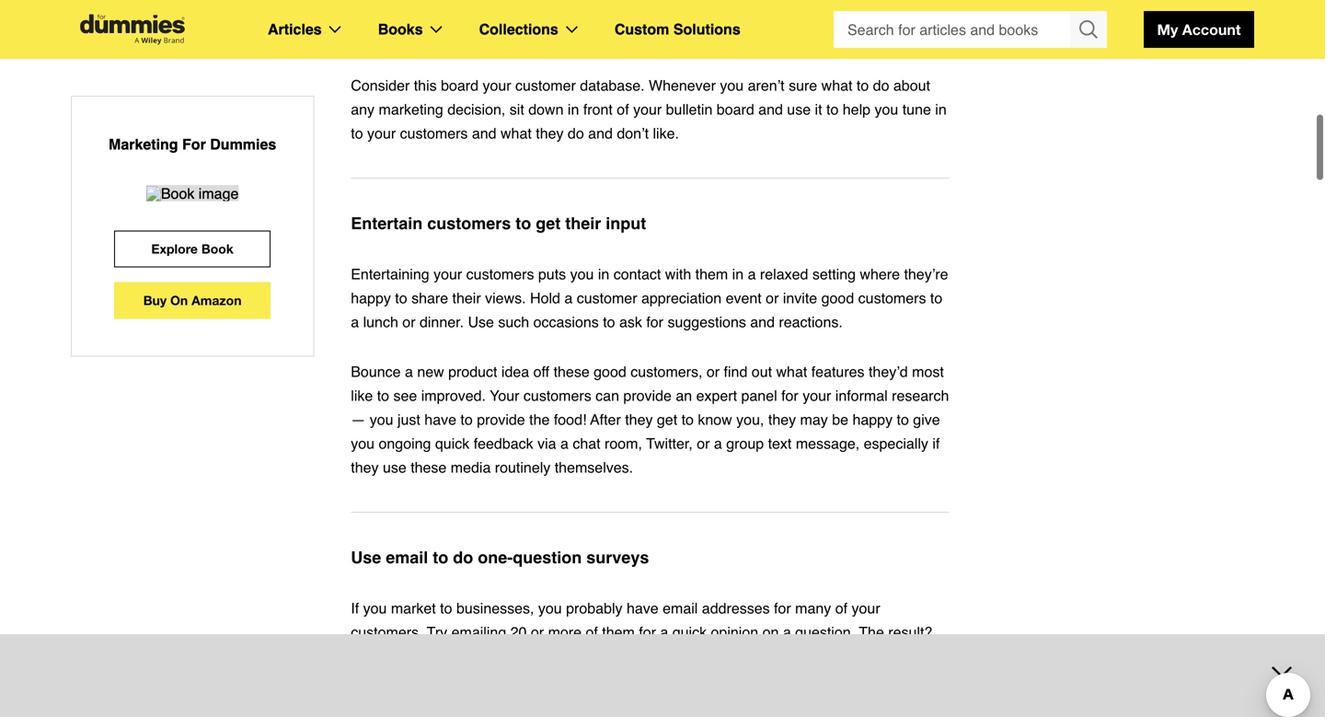 Task type: vqa. For each thing, say whether or not it's contained in the screenshot.
Question
yes



Task type: locate. For each thing, give the bounding box(es) containing it.
1 horizontal spatial good
[[822, 290, 855, 307]]

happy inside bounce a new product idea off these good customers, or find out what features they'd most like to see improved. your customers can provide an expert panel for your informal research — you just have to provide the food! after they get to know you, they may be happy to give you ongoing quick feedback via a chat room, twitter, or a group text message, especially if they use these media routinely themselves.
[[853, 411, 893, 428]]

your up the
[[852, 600, 881, 617]]

0 vertical spatial of
[[617, 101, 629, 118]]

to down the they're in the top of the page
[[931, 290, 943, 307]]

know
[[698, 411, 733, 428]]

1 horizontal spatial quick
[[673, 624, 707, 641]]

such
[[498, 313, 530, 331]]

your up may
[[803, 387, 832, 404]]

of inside "consider this board your customer database. whenever you aren't sure what to do about any marketing decision, sit down in front of your bulletin board and use it to help you tune in to your customers and what they do and don't like."
[[617, 101, 629, 118]]

use inside bounce a new product idea off these good customers, or find out what features they'd most like to see improved. your customers can provide an expert panel for your informal research — you just have to provide the food! after they get to know you, they may be happy to give you ongoing quick feedback via a chat room, twitter, or a group text message, especially if they use these media routinely themselves.
[[383, 459, 407, 476]]

them inside the entertaining your customers puts you in contact with them in a relaxed setting where they're happy to share their views. hold a customer appreciation event or invite good customers to a lunch or dinner. use such occasions to ask for suggestions and reactions.
[[696, 266, 728, 283]]

1 horizontal spatial customer
[[577, 290, 638, 307]]

for right panel
[[782, 387, 799, 404]]

about
[[894, 77, 931, 94]]

customers up food!
[[524, 387, 592, 404]]

of right many
[[836, 600, 848, 617]]

0 vertical spatial their
[[566, 214, 601, 233]]

to up try
[[440, 600, 453, 617]]

0 vertical spatial provide
[[624, 387, 672, 404]]

1 horizontal spatial board
[[717, 101, 755, 118]]

do left about
[[873, 77, 890, 94]]

use down ongoing at left bottom
[[383, 459, 407, 476]]

to right it
[[827, 101, 839, 118]]

0 vertical spatial use
[[468, 313, 494, 331]]

customers.
[[351, 624, 423, 641]]

what right out
[[777, 363, 808, 380]]

their left input
[[566, 214, 601, 233]]

1 vertical spatial board
[[717, 101, 755, 118]]

1 horizontal spatial these
[[554, 363, 590, 380]]

use left it
[[787, 101, 811, 118]]

1 horizontal spatial do
[[568, 125, 584, 142]]

customer
[[516, 77, 576, 94], [577, 290, 638, 307]]

2 horizontal spatial what
[[822, 77, 853, 94]]

1 vertical spatial what
[[501, 125, 532, 142]]

happy
[[351, 290, 391, 307], [853, 411, 893, 428]]

for
[[182, 136, 206, 153]]

and down event in the right top of the page
[[751, 313, 775, 331]]

appreciation
[[642, 290, 722, 307]]

provide down customers, in the bottom of the page
[[624, 387, 672, 404]]

1 vertical spatial these
[[411, 459, 447, 476]]

for inside bounce a new product idea off these good customers, or find out what features they'd most like to see improved. your customers can provide an expert panel for your informal research — you just have to provide the food! after they get to know you, they may be happy to give you ongoing quick feedback via a chat room, twitter, or a group text message, especially if they use these media routinely themselves.
[[782, 387, 799, 404]]

0 horizontal spatial provide
[[477, 411, 525, 428]]

you left aren't
[[720, 77, 744, 94]]

0 horizontal spatial their
[[453, 290, 481, 307]]

see
[[394, 387, 417, 404]]

after
[[591, 411, 621, 428]]

email up market
[[386, 548, 428, 567]]

1 vertical spatial of
[[836, 600, 848, 617]]

0 vertical spatial customer
[[516, 77, 576, 94]]

them down probably
[[602, 624, 635, 641]]

1 vertical spatial them
[[602, 624, 635, 641]]

for right "ask"
[[647, 313, 664, 331]]

1 vertical spatial their
[[453, 290, 481, 307]]

down
[[529, 101, 564, 118]]

1 horizontal spatial their
[[566, 214, 601, 233]]

what
[[822, 77, 853, 94], [501, 125, 532, 142], [777, 363, 808, 380]]

to up help in the top right of the page
[[857, 77, 869, 94]]

1 horizontal spatial have
[[627, 600, 659, 617]]

good inside bounce a new product idea off these good customers, or find out what features they'd most like to see improved. your customers can provide an expert panel for your informal research — you just have to provide the food! after they get to know you, they may be happy to give you ongoing quick feedback via a chat room, twitter, or a group text message, especially if they use these media routinely themselves.
[[594, 363, 627, 380]]

0 vertical spatial these
[[554, 363, 590, 380]]

to
[[857, 77, 869, 94], [827, 101, 839, 118], [351, 125, 363, 142], [516, 214, 532, 233], [395, 290, 408, 307], [931, 290, 943, 307], [603, 313, 615, 331], [377, 387, 389, 404], [461, 411, 473, 428], [682, 411, 694, 428], [897, 411, 909, 428], [433, 548, 449, 567], [440, 600, 453, 617]]

0 vertical spatial happy
[[351, 290, 391, 307]]

1 horizontal spatial email
[[663, 600, 698, 617]]

group
[[834, 11, 1108, 48]]

0 vertical spatial have
[[425, 411, 457, 428]]

they up text
[[769, 411, 796, 428]]

0 horizontal spatial use
[[351, 548, 381, 567]]

and down front
[[588, 125, 613, 142]]

many
[[796, 600, 832, 617]]

1 horizontal spatial provide
[[624, 387, 672, 404]]

consider
[[351, 77, 410, 94]]

0 horizontal spatial quick
[[435, 435, 470, 452]]

have down improved.
[[425, 411, 457, 428]]

event
[[726, 290, 762, 307]]

quick inside bounce a new product idea off these good customers, or find out what features they'd most like to see improved. your customers can provide an expert panel for your informal research — you just have to provide the food! after they get to know you, they may be happy to give you ongoing quick feedback via a chat room, twitter, or a group text message, especially if they use these media routinely themselves.
[[435, 435, 470, 452]]

books
[[378, 21, 423, 38]]

the
[[530, 411, 550, 428]]

0 vertical spatial do
[[873, 77, 890, 94]]

of right front
[[617, 101, 629, 118]]

their up the dinner.
[[453, 290, 481, 307]]

you right "if"
[[363, 600, 387, 617]]

get inside bounce a new product idea off these good customers, or find out what features they'd most like to see improved. your customers can provide an expert panel for your informal research — you just have to provide the food! after they get to know you, they may be happy to give you ongoing quick feedback via a chat room, twitter, or a group text message, especially if they use these media routinely themselves.
[[657, 411, 678, 428]]

customer inside the entertaining your customers puts you in contact with them in a relaxed setting where they're happy to share their views. hold a customer appreciation event or invite good customers to a lunch or dinner. use such occasions to ask for suggestions and reactions.
[[577, 290, 638, 307]]

to down an
[[682, 411, 694, 428]]

media
[[451, 459, 491, 476]]

quick up the media
[[435, 435, 470, 452]]

chat
[[573, 435, 601, 452]]

your down any
[[367, 125, 396, 142]]

your up share
[[434, 266, 462, 283]]

1 horizontal spatial get
[[657, 411, 678, 428]]

find
[[724, 363, 748, 380]]

1 horizontal spatial of
[[617, 101, 629, 118]]

1 vertical spatial good
[[594, 363, 627, 380]]

0 horizontal spatial of
[[586, 624, 598, 641]]

1 vertical spatial get
[[657, 411, 678, 428]]

open article categories image
[[329, 26, 341, 33]]

they down 'down'
[[536, 125, 564, 142]]

1 vertical spatial use
[[383, 459, 407, 476]]

1 vertical spatial happy
[[853, 411, 893, 428]]

for
[[647, 313, 664, 331], [782, 387, 799, 404], [774, 600, 792, 617], [639, 624, 656, 641]]

solutions
[[674, 21, 741, 38]]

1 horizontal spatial what
[[777, 363, 808, 380]]

food!
[[554, 411, 587, 428]]

database.
[[580, 77, 645, 94]]

0 horizontal spatial have
[[425, 411, 457, 428]]

of down probably
[[586, 624, 598, 641]]

or left find
[[707, 363, 720, 380]]

Search for articles and books text field
[[834, 11, 1073, 48]]

email left addresses
[[663, 600, 698, 617]]

product
[[448, 363, 498, 380]]

happy down the informal
[[853, 411, 893, 428]]

customers right entertain
[[427, 214, 511, 233]]

result?
[[889, 624, 933, 641]]

hold
[[530, 290, 561, 307]]

0 horizontal spatial customer
[[516, 77, 576, 94]]

customers inside bounce a new product idea off these good customers, or find out what features they'd most like to see improved. your customers can provide an expert panel for your informal research — you just have to provide the food! after they get to know you, they may be happy to give you ongoing quick feedback via a chat room, twitter, or a group text message, especially if they use these media routinely themselves.
[[524, 387, 592, 404]]

1 horizontal spatial happy
[[853, 411, 893, 428]]

0 horizontal spatial what
[[501, 125, 532, 142]]

especially
[[864, 435, 929, 452]]

quick left opinion
[[673, 624, 707, 641]]

their
[[566, 214, 601, 233], [453, 290, 481, 307]]

have
[[425, 411, 457, 428], [627, 600, 659, 617]]

dummies
[[210, 136, 276, 153]]

for down surveys at the bottom left of the page
[[639, 624, 656, 641]]

these right 'off'
[[554, 363, 590, 380]]

0 horizontal spatial good
[[594, 363, 627, 380]]

quick
[[435, 435, 470, 452], [673, 624, 707, 641]]

0 horizontal spatial get
[[536, 214, 561, 233]]

what up it
[[822, 77, 853, 94]]

addresses
[[702, 600, 770, 617]]

or down know
[[697, 435, 710, 452]]

get up twitter,
[[657, 411, 678, 428]]

front
[[584, 101, 613, 118]]

in right tune
[[936, 101, 947, 118]]

ask
[[620, 313, 643, 331]]

0 vertical spatial email
[[386, 548, 428, 567]]

setting
[[813, 266, 856, 283]]

to left one-
[[433, 548, 449, 567]]

use left such
[[468, 313, 494, 331]]

or
[[766, 290, 779, 307], [403, 313, 416, 331], [707, 363, 720, 380], [697, 435, 710, 452], [531, 624, 544, 641]]

their inside the entertaining your customers puts you in contact with them in a relaxed setting where they're happy to share their views. hold a customer appreciation event or invite good customers to a lunch or dinner. use such occasions to ask for suggestions and reactions.
[[453, 290, 481, 307]]

1 vertical spatial have
[[627, 600, 659, 617]]

them inside if you market to businesses, you probably have email addresses for many of your customers. try emailing 20 or more of them for a quick opinion on a question. the result? instant survey!
[[602, 624, 635, 641]]

you right puts
[[570, 266, 594, 283]]

—
[[351, 411, 366, 428]]

your
[[490, 387, 520, 404]]

they up room,
[[625, 411, 653, 428]]

puts
[[538, 266, 566, 283]]

0 horizontal spatial these
[[411, 459, 447, 476]]

my account
[[1158, 21, 1242, 38]]

bulletin
[[666, 101, 713, 118]]

email inside if you market to businesses, you probably have email addresses for many of your customers. try emailing 20 or more of them for a quick opinion on a question. the result? instant survey!
[[663, 600, 698, 617]]

1 vertical spatial quick
[[673, 624, 707, 641]]

0 vertical spatial use
[[787, 101, 811, 118]]

on
[[763, 624, 779, 641]]

your up don't
[[633, 101, 662, 118]]

board up decision,
[[441, 77, 479, 94]]

aren't
[[748, 77, 785, 94]]

customers up views.
[[466, 266, 534, 283]]

happy inside the entertaining your customers puts you in contact with them in a relaxed setting where they're happy to share their views. hold a customer appreciation event or invite good customers to a lunch or dinner. use such occasions to ask for suggestions and reactions.
[[351, 290, 391, 307]]

a right hold
[[565, 290, 573, 307]]

suggestions
[[668, 313, 747, 331]]

good down the setting
[[822, 290, 855, 307]]

1 horizontal spatial use
[[468, 313, 494, 331]]

good up the can
[[594, 363, 627, 380]]

1 vertical spatial provide
[[477, 411, 525, 428]]

0 vertical spatial quick
[[435, 435, 470, 452]]

explore book link
[[114, 230, 271, 267]]

expert
[[697, 387, 737, 404]]

do left one-
[[453, 548, 473, 567]]

a
[[748, 266, 756, 283], [565, 290, 573, 307], [351, 313, 359, 331], [405, 363, 413, 380], [561, 435, 569, 452], [714, 435, 723, 452], [660, 624, 669, 641], [783, 624, 792, 641]]

2 vertical spatial do
[[453, 548, 473, 567]]

to left give
[[897, 411, 909, 428]]

them right with
[[696, 266, 728, 283]]

in left front
[[568, 101, 579, 118]]

0 vertical spatial them
[[696, 266, 728, 283]]

do
[[873, 77, 890, 94], [568, 125, 584, 142], [453, 548, 473, 567]]

account
[[1183, 21, 1242, 38]]

2 vertical spatial what
[[777, 363, 808, 380]]

input
[[606, 214, 647, 233]]

0 vertical spatial board
[[441, 77, 479, 94]]

customer up 'down'
[[516, 77, 576, 94]]

sit
[[510, 101, 525, 118]]

customers down marketing
[[400, 125, 468, 142]]

features
[[812, 363, 865, 380]]

customers inside "consider this board your customer database. whenever you aren't sure what to do about any marketing decision, sit down in front of your bulletin board and use it to help you tune in to your customers and what they do and don't like."
[[400, 125, 468, 142]]

1 horizontal spatial use
[[787, 101, 811, 118]]

most
[[912, 363, 944, 380]]

you down —
[[351, 435, 375, 452]]

use
[[787, 101, 811, 118], [383, 459, 407, 476]]

of
[[617, 101, 629, 118], [836, 600, 848, 617], [586, 624, 598, 641]]

2 horizontal spatial do
[[873, 77, 890, 94]]

1 horizontal spatial them
[[696, 266, 728, 283]]

use email to do one-question surveys
[[351, 548, 649, 567]]

idea
[[502, 363, 530, 380]]

decision,
[[448, 101, 506, 118]]

get up puts
[[536, 214, 561, 233]]

my
[[1158, 21, 1179, 38]]

0 horizontal spatial board
[[441, 77, 479, 94]]

buy on amazon
[[143, 293, 242, 308]]

0 vertical spatial good
[[822, 290, 855, 307]]

do down front
[[568, 125, 584, 142]]

what down sit
[[501, 125, 532, 142]]

board down aren't
[[717, 101, 755, 118]]

0 horizontal spatial use
[[383, 459, 407, 476]]

don't
[[617, 125, 649, 142]]

these down ongoing at left bottom
[[411, 459, 447, 476]]

question.
[[796, 624, 855, 641]]

1 vertical spatial customer
[[577, 290, 638, 307]]

in left contact
[[598, 266, 610, 283]]

0 horizontal spatial them
[[602, 624, 635, 641]]

1 vertical spatial email
[[663, 600, 698, 617]]

or right 20 in the bottom of the page
[[531, 624, 544, 641]]

provide up feedback
[[477, 411, 525, 428]]

can
[[596, 387, 620, 404]]

occasions
[[534, 313, 599, 331]]

2 horizontal spatial of
[[836, 600, 848, 617]]

a down know
[[714, 435, 723, 452]]

happy up lunch
[[351, 290, 391, 307]]

use up "if"
[[351, 548, 381, 567]]

reactions.
[[779, 313, 843, 331]]

have right probably
[[627, 600, 659, 617]]

a left lunch
[[351, 313, 359, 331]]

on
[[170, 293, 188, 308]]

1 vertical spatial use
[[351, 548, 381, 567]]

0 horizontal spatial happy
[[351, 290, 391, 307]]

close this dialog image
[[1298, 642, 1317, 661]]

good inside the entertaining your customers puts you in contact with them in a relaxed setting where they're happy to share their views. hold a customer appreciation event or invite good customers to a lunch or dinner. use such occasions to ask for suggestions and reactions.
[[822, 290, 855, 307]]

and
[[759, 101, 783, 118], [472, 125, 497, 142], [588, 125, 613, 142], [751, 313, 775, 331]]

your inside if you market to businesses, you probably have email addresses for many of your customers. try emailing 20 or more of them for a quick opinion on a question. the result? instant survey!
[[852, 600, 881, 617]]

lunch
[[363, 313, 399, 331]]

1 vertical spatial do
[[568, 125, 584, 142]]

customer up "ask"
[[577, 290, 638, 307]]

what inside bounce a new product idea off these good customers, or find out what features they'd most like to see improved. your customers can provide an expert panel for your informal research — you just have to provide the food! after they get to know you, they may be happy to give you ongoing quick feedback via a chat room, twitter, or a group text message, especially if they use these media routinely themselves.
[[777, 363, 808, 380]]

businesses,
[[457, 600, 534, 617]]

my account link
[[1144, 11, 1255, 48]]

or right lunch
[[403, 313, 416, 331]]



Task type: describe. For each thing, give the bounding box(es) containing it.
for inside the entertaining your customers puts you in contact with them in a relaxed setting where they're happy to share their views. hold a customer appreciation event or invite good customers to a lunch or dinner. use such occasions to ask for suggestions and reactions.
[[647, 313, 664, 331]]

help
[[843, 101, 871, 118]]

to inside if you market to businesses, you probably have email addresses for many of your customers. try emailing 20 or more of them for a quick opinion on a question. the result? instant survey!
[[440, 600, 453, 617]]

contact
[[614, 266, 661, 283]]

a left opinion
[[660, 624, 669, 641]]

you right —
[[370, 411, 394, 428]]

you up more
[[538, 600, 562, 617]]

articles
[[268, 21, 322, 38]]

0 horizontal spatial email
[[386, 548, 428, 567]]

message,
[[796, 435, 860, 452]]

themselves.
[[555, 459, 633, 476]]

out
[[752, 363, 772, 380]]

book image image
[[146, 186, 239, 201]]

opinion
[[711, 624, 759, 641]]

one-
[[478, 548, 513, 567]]

an
[[676, 387, 692, 404]]

may
[[801, 411, 828, 428]]

just
[[398, 411, 421, 428]]

instant
[[351, 648, 395, 665]]

a right via
[[561, 435, 569, 452]]

if
[[351, 600, 359, 617]]

amazon
[[192, 293, 242, 308]]

with
[[665, 266, 692, 283]]

it
[[815, 101, 823, 118]]

if you market to businesses, you probably have email addresses for many of your customers. try emailing 20 or more of them for a quick opinion on a question. the result? instant survey!
[[351, 600, 933, 665]]

whenever
[[649, 77, 716, 94]]

book
[[201, 241, 234, 256]]

they're
[[905, 266, 949, 283]]

entertain customers to get their input
[[351, 214, 647, 233]]

via
[[538, 435, 557, 452]]

dinner.
[[420, 313, 464, 331]]

custom solutions link
[[615, 17, 741, 41]]

text
[[768, 435, 792, 452]]

views.
[[485, 290, 526, 307]]

marketing
[[109, 136, 178, 153]]

use inside the entertaining your customers puts you in contact with them in a relaxed setting where they're happy to share their views. hold a customer appreciation event or invite good customers to a lunch or dinner. use such occasions to ask for suggestions and reactions.
[[468, 313, 494, 331]]

group
[[727, 435, 764, 452]]

0 vertical spatial what
[[822, 77, 853, 94]]

to left "ask"
[[603, 313, 615, 331]]

try
[[427, 624, 448, 641]]

and down decision,
[[472, 125, 497, 142]]

customers down where
[[859, 290, 927, 307]]

2 vertical spatial of
[[586, 624, 598, 641]]

a up event in the right top of the page
[[748, 266, 756, 283]]

market
[[391, 600, 436, 617]]

consider this board your customer database. whenever you aren't sure what to do about any marketing decision, sit down in front of your bulletin board and use it to help you tune in to your customers and what they do and don't like.
[[351, 77, 947, 142]]

and down aren't
[[759, 101, 783, 118]]

to down entertaining
[[395, 290, 408, 307]]

to up views.
[[516, 214, 532, 233]]

in up event in the right top of the page
[[733, 266, 744, 283]]

your inside the entertaining your customers puts you in contact with them in a relaxed setting where they're happy to share their views. hold a customer appreciation event or invite good customers to a lunch or dinner. use such occasions to ask for suggestions and reactions.
[[434, 266, 462, 283]]

open book categories image
[[430, 26, 442, 33]]

relaxed
[[760, 266, 809, 283]]

have inside if you market to businesses, you probably have email addresses for many of your customers. try emailing 20 or more of them for a quick opinion on a question. the result? instant survey!
[[627, 600, 659, 617]]

tune
[[903, 101, 932, 118]]

give
[[914, 411, 941, 428]]

if
[[933, 435, 940, 452]]

customer inside "consider this board your customer database. whenever you aren't sure what to do about any marketing decision, sit down in front of your bulletin board and use it to help you tune in to your customers and what they do and don't like."
[[516, 77, 576, 94]]

to right like
[[377, 387, 389, 404]]

open collections list image
[[566, 26, 578, 33]]

bounce a new product idea off these good customers, or find out what features they'd most like to see improved. your customers can provide an expert panel for your informal research — you just have to provide the food! after they get to know you, they may be happy to give you ongoing quick feedback via a chat room, twitter, or a group text message, especially if they use these media routinely themselves.
[[351, 363, 950, 476]]

sure
[[789, 77, 818, 94]]

ongoing
[[379, 435, 431, 452]]

or inside if you market to businesses, you probably have email addresses for many of your customers. try emailing 20 or more of them for a quick opinion on a question. the result? instant survey!
[[531, 624, 544, 641]]

20
[[511, 624, 527, 641]]

logo image
[[71, 14, 194, 45]]

and inside the entertaining your customers puts you in contact with them in a relaxed setting where they're happy to share their views. hold a customer appreciation event or invite good customers to a lunch or dinner. use such occasions to ask for suggestions and reactions.
[[751, 313, 775, 331]]

be
[[832, 411, 849, 428]]

a right on
[[783, 624, 792, 641]]

or down the relaxed
[[766, 290, 779, 307]]

a left new
[[405, 363, 413, 380]]

for up on
[[774, 600, 792, 617]]

they down ongoing at left bottom
[[351, 459, 379, 476]]

twitter,
[[646, 435, 693, 452]]

new
[[417, 363, 444, 380]]

where
[[860, 266, 900, 283]]

off
[[534, 363, 550, 380]]

marketing
[[379, 101, 444, 118]]

like
[[351, 387, 373, 404]]

marketing for dummies
[[109, 136, 276, 153]]

entertaining your customers puts you in contact with them in a relaxed setting where they're happy to share their views. hold a customer appreciation event or invite good customers to a lunch or dinner. use such occasions to ask for suggestions and reactions.
[[351, 266, 949, 331]]

any
[[351, 101, 375, 118]]

you right help in the top right of the page
[[875, 101, 899, 118]]

custom
[[615, 21, 670, 38]]

they inside "consider this board your customer database. whenever you aren't sure what to do about any marketing decision, sit down in front of your bulletin board and use it to help you tune in to your customers and what they do and don't like."
[[536, 125, 564, 142]]

your up sit
[[483, 77, 511, 94]]

informal
[[836, 387, 888, 404]]

0 horizontal spatial do
[[453, 548, 473, 567]]

your inside bounce a new product idea off these good customers, or find out what features they'd most like to see improved. your customers can provide an expert panel for your informal research — you just have to provide the food! after they get to know you, they may be happy to give you ongoing quick feedback via a chat room, twitter, or a group text message, especially if they use these media routinely themselves.
[[803, 387, 832, 404]]

have inside bounce a new product idea off these good customers, or find out what features they'd most like to see improved. your customers can provide an expert panel for your informal research — you just have to provide the food! after they get to know you, they may be happy to give you ongoing quick feedback via a chat room, twitter, or a group text message, especially if they use these media routinely themselves.
[[425, 411, 457, 428]]

improved.
[[421, 387, 486, 404]]

use inside "consider this board your customer database. whenever you aren't sure what to do about any marketing decision, sit down in front of your bulletin board and use it to help you tune in to your customers and what they do and don't like."
[[787, 101, 811, 118]]

emailing
[[452, 624, 507, 641]]

question
[[513, 548, 582, 567]]

feedback
[[474, 435, 534, 452]]

like.
[[653, 125, 679, 142]]

0 vertical spatial get
[[536, 214, 561, 233]]

to down any
[[351, 125, 363, 142]]

routinely
[[495, 459, 551, 476]]

entertain
[[351, 214, 423, 233]]

explore
[[151, 241, 198, 256]]

invite
[[783, 290, 818, 307]]

share
[[412, 290, 448, 307]]

explore book
[[151, 241, 234, 256]]

quick inside if you market to businesses, you probably have email addresses for many of your customers. try emailing 20 or more of them for a quick opinion on a question. the result? instant survey!
[[673, 624, 707, 641]]

you inside the entertaining your customers puts you in contact with them in a relaxed setting where they're happy to share their views. hold a customer appreciation event or invite good customers to a lunch or dinner. use such occasions to ask for suggestions and reactions.
[[570, 266, 594, 283]]

buy
[[143, 293, 167, 308]]

to down improved.
[[461, 411, 473, 428]]

you,
[[737, 411, 765, 428]]



